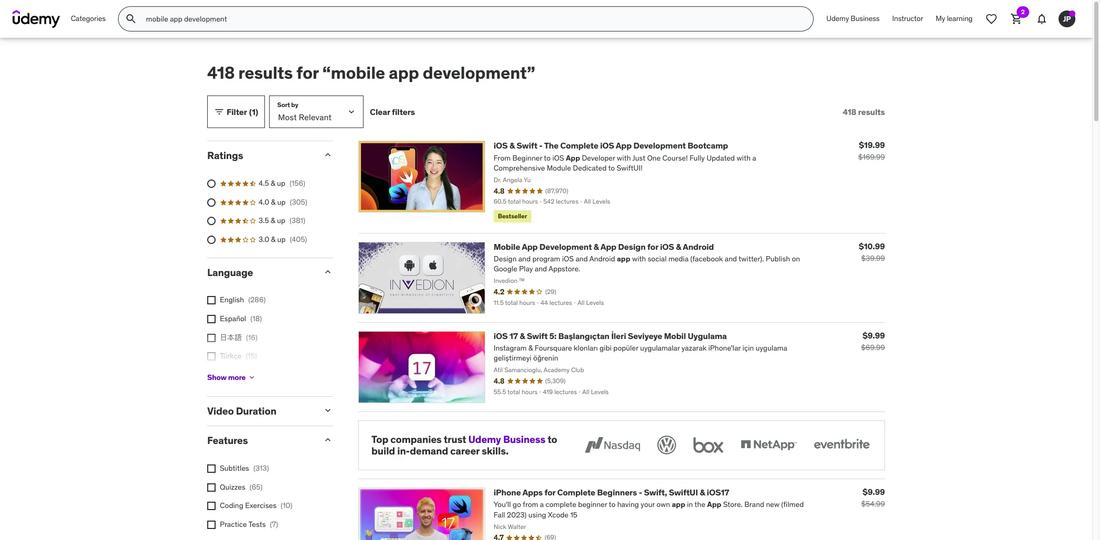 Task type: locate. For each thing, give the bounding box(es) containing it.
$9.99 inside $9.99 $69.99
[[863, 330, 886, 340]]

4.5 & up (156)
[[259, 179, 306, 188]]

up left (156)
[[277, 179, 286, 188]]

3 xsmall image from the top
[[207, 465, 216, 473]]

xsmall image for coding
[[207, 502, 216, 510]]

xsmall image
[[207, 296, 216, 305], [207, 315, 216, 323], [248, 373, 256, 382], [207, 483, 216, 492], [207, 502, 216, 510], [207, 521, 216, 529]]

xsmall image left 日本語
[[207, 334, 216, 342]]

0 vertical spatial xsmall image
[[207, 334, 216, 342]]

中文
[[220, 370, 235, 379]]

$9.99 for ios 17 & swift 5: başlangıçtan i̇leri seviyeye mobil uygulama
[[863, 330, 886, 340]]

udemy
[[827, 14, 850, 23], [469, 433, 501, 445]]

2 xsmall image from the top
[[207, 352, 216, 361]]

business left instructor
[[851, 14, 880, 23]]

for
[[297, 62, 319, 83], [648, 241, 659, 252], [545, 487, 556, 498]]

- left swift,
[[639, 487, 643, 498]]

complete
[[561, 140, 599, 151], [558, 487, 596, 498]]

xsmall image left coding
[[207, 502, 216, 510]]

development"
[[423, 62, 536, 83]]

1 vertical spatial udemy business link
[[469, 433, 546, 445]]

swift left 5:
[[527, 330, 548, 341]]

0 vertical spatial business
[[851, 14, 880, 23]]

for left "mobile at the left
[[297, 62, 319, 83]]

ios 17 & swift 5: başlangıçtan i̇leri seviyeye mobil uygulama link
[[494, 330, 727, 341]]

1 $9.99 from the top
[[863, 330, 886, 340]]

1 vertical spatial small image
[[323, 266, 333, 277]]

complete right the in the top of the page
[[561, 140, 599, 151]]

1 vertical spatial business
[[504, 433, 546, 445]]

$9.99 up $54.99
[[863, 487, 886, 497]]

udemy business
[[827, 14, 880, 23]]

"mobile
[[323, 62, 385, 83]]

&
[[510, 140, 515, 151], [271, 179, 275, 188], [271, 197, 276, 207], [271, 216, 275, 225], [271, 235, 276, 244], [594, 241, 599, 252], [676, 241, 682, 252], [520, 330, 525, 341], [700, 487, 706, 498]]

up left (405)
[[277, 235, 286, 244]]

418
[[207, 62, 235, 83], [843, 106, 857, 117]]

results up (1)
[[239, 62, 293, 83]]

learning
[[948, 14, 973, 23]]

3.0 & up (405)
[[259, 235, 307, 244]]

0 horizontal spatial 418
[[207, 62, 235, 83]]

ios
[[494, 140, 508, 151], [601, 140, 615, 151], [661, 241, 675, 252], [494, 330, 508, 341]]

0 vertical spatial swift
[[517, 140, 538, 151]]

2 vertical spatial small image
[[323, 435, 333, 445]]

0 horizontal spatial udemy
[[469, 433, 501, 445]]

1 vertical spatial for
[[648, 241, 659, 252]]

0 vertical spatial results
[[239, 62, 293, 83]]

features button
[[207, 434, 314, 447]]

0 vertical spatial for
[[297, 62, 319, 83]]

udemy image
[[13, 10, 60, 28]]

$39.99
[[862, 253, 886, 263]]

(305)
[[290, 197, 307, 207]]

business
[[851, 14, 880, 23], [504, 433, 546, 445]]

up left (305)
[[277, 197, 286, 207]]

xsmall image for subtitles
[[207, 465, 216, 473]]

clear filters
[[370, 106, 415, 117]]

3.0
[[259, 235, 269, 244]]

4.5
[[259, 179, 269, 188]]

(405)
[[290, 235, 307, 244]]

instructor
[[893, 14, 924, 23]]

iphone apps for complete beginners - swift, swiftui & ios17
[[494, 487, 730, 498]]

(15)
[[246, 351, 257, 361]]

& right 3.0
[[271, 235, 276, 244]]

$9.99 $54.99
[[862, 487, 886, 509]]

1 vertical spatial -
[[639, 487, 643, 498]]

app
[[616, 140, 632, 151], [522, 241, 538, 252], [601, 241, 617, 252]]

to build in-demand career skills.
[[372, 433, 558, 457]]

build
[[372, 445, 395, 457]]

$10.99
[[859, 241, 886, 251]]

2
[[1022, 8, 1026, 16]]

& left ios17
[[700, 487, 706, 498]]

development
[[634, 140, 686, 151], [540, 241, 592, 252]]

xsmall image for practice
[[207, 521, 216, 529]]

up for 4.5 & up
[[277, 179, 286, 188]]

the
[[544, 140, 559, 151]]

4 up from the top
[[277, 235, 286, 244]]

$169.99
[[859, 152, 886, 162]]

iphone
[[494, 487, 521, 498]]

0 vertical spatial udemy business link
[[821, 6, 887, 31]]

1 horizontal spatial results
[[859, 106, 886, 117]]

0 horizontal spatial results
[[239, 62, 293, 83]]

xsmall image left türkçe
[[207, 352, 216, 361]]

uygulama
[[688, 330, 727, 341]]

swift
[[517, 140, 538, 151], [527, 330, 548, 341]]

business left to
[[504, 433, 546, 445]]

1 horizontal spatial udemy business link
[[821, 6, 887, 31]]

1 small image from the top
[[323, 150, 333, 160]]

1 vertical spatial xsmall image
[[207, 352, 216, 361]]

0 vertical spatial small image
[[323, 150, 333, 160]]

(7)
[[270, 520, 278, 529]]

for right design
[[648, 241, 659, 252]]

1 vertical spatial $9.99
[[863, 487, 886, 497]]

small image
[[214, 107, 225, 117], [323, 405, 333, 416], [323, 435, 333, 445]]

& left design
[[594, 241, 599, 252]]

results inside '418 results' status
[[859, 106, 886, 117]]

categories
[[71, 14, 106, 23]]

- left the in the top of the page
[[540, 140, 543, 151]]

$9.99
[[863, 330, 886, 340], [863, 487, 886, 497]]

español
[[220, 314, 246, 323]]

xsmall image right more
[[248, 373, 256, 382]]

(65)
[[250, 482, 263, 492]]

apps
[[523, 487, 543, 498]]

xsmall image for türkçe
[[207, 352, 216, 361]]

418 inside status
[[843, 106, 857, 117]]

results up $19.99
[[859, 106, 886, 117]]

netapp image
[[739, 433, 800, 456]]

1 vertical spatial small image
[[323, 405, 333, 416]]

3 up from the top
[[277, 216, 286, 225]]

practice
[[220, 520, 247, 529]]

xsmall image left quizzes
[[207, 483, 216, 492]]

my learning
[[936, 14, 973, 23]]

$19.99
[[860, 140, 886, 150]]

0 horizontal spatial development
[[540, 241, 592, 252]]

0 vertical spatial -
[[540, 140, 543, 151]]

-
[[540, 140, 543, 151], [639, 487, 643, 498]]

xsmall image left español
[[207, 315, 216, 323]]

& right 4.0
[[271, 197, 276, 207]]

1 xsmall image from the top
[[207, 334, 216, 342]]

1 horizontal spatial business
[[851, 14, 880, 23]]

日本語
[[220, 333, 242, 342]]

xsmall image left english
[[207, 296, 216, 305]]

1 vertical spatial results
[[859, 106, 886, 117]]

0 horizontal spatial udemy business link
[[469, 433, 546, 445]]

tests
[[249, 520, 266, 529]]

2 small image from the top
[[323, 266, 333, 277]]

up for 3.5 & up
[[277, 216, 286, 225]]

1 vertical spatial 418
[[843, 106, 857, 117]]

1 horizontal spatial udemy
[[827, 14, 850, 23]]

2 vertical spatial xsmall image
[[207, 465, 216, 473]]

small image for language
[[323, 266, 333, 277]]

small image
[[323, 150, 333, 160], [323, 266, 333, 277]]

up for 3.0 & up
[[277, 235, 286, 244]]

complete left beginners
[[558, 487, 596, 498]]

1 horizontal spatial 418
[[843, 106, 857, 117]]

$9.99 $69.99
[[862, 330, 886, 352]]

udemy business link
[[821, 6, 887, 31], [469, 433, 546, 445]]

& right 4.5
[[271, 179, 275, 188]]

0 horizontal spatial for
[[297, 62, 319, 83]]

418 for 418 results for "mobile app development"
[[207, 62, 235, 83]]

xsmall image left practice
[[207, 521, 216, 529]]

1 up from the top
[[277, 179, 286, 188]]

volkswagen image
[[656, 433, 679, 456]]

submit search image
[[125, 13, 138, 25]]

0 vertical spatial development
[[634, 140, 686, 151]]

& right 17
[[520, 330, 525, 341]]

xsmall image left subtitles
[[207, 465, 216, 473]]

app
[[389, 62, 419, 83]]

0 vertical spatial 418
[[207, 62, 235, 83]]

companies
[[391, 433, 442, 445]]

1 vertical spatial development
[[540, 241, 592, 252]]

$9.99 up $69.99
[[863, 330, 886, 340]]

more
[[228, 373, 246, 382]]

up
[[277, 179, 286, 188], [277, 197, 286, 207], [277, 216, 286, 225], [277, 235, 286, 244]]

2 vertical spatial for
[[545, 487, 556, 498]]

jp
[[1064, 14, 1072, 23]]

show
[[207, 373, 227, 382]]

for right 'apps'
[[545, 487, 556, 498]]

0 vertical spatial $9.99
[[863, 330, 886, 340]]

0 vertical spatial udemy
[[827, 14, 850, 23]]

4.0 & up (305)
[[259, 197, 307, 207]]

subtitles
[[220, 464, 249, 473]]

mobile
[[494, 241, 521, 252]]

0 vertical spatial complete
[[561, 140, 599, 151]]

2 up from the top
[[277, 197, 286, 207]]

ratings button
[[207, 149, 314, 162]]

0 horizontal spatial -
[[540, 140, 543, 151]]

& right 3.5
[[271, 216, 275, 225]]

1 horizontal spatial for
[[545, 487, 556, 498]]

Search for anything text field
[[144, 10, 801, 28]]

xsmall image
[[207, 334, 216, 342], [207, 352, 216, 361], [207, 465, 216, 473]]

& left android
[[676, 241, 682, 252]]

up left "(381)"
[[277, 216, 286, 225]]

$9.99 inside $9.99 $54.99
[[863, 487, 886, 497]]

swift left the in the top of the page
[[517, 140, 538, 151]]

2 $9.99 from the top
[[863, 487, 886, 497]]



Task type: vqa. For each thing, say whether or not it's contained in the screenshot.


Task type: describe. For each thing, give the bounding box(es) containing it.
categories button
[[65, 6, 112, 31]]

show more button
[[207, 367, 256, 388]]

(1)
[[249, 106, 258, 117]]

show more
[[207, 373, 246, 382]]

2 link
[[1005, 6, 1030, 31]]

subtitles (313)
[[220, 464, 269, 473]]

$10.99 $39.99
[[859, 241, 886, 263]]

xsmall image for quizzes
[[207, 483, 216, 492]]

notifications image
[[1036, 13, 1049, 25]]

box image
[[691, 433, 727, 456]]

beginners
[[597, 487, 637, 498]]

iphone apps for complete beginners - swift, swiftui & ios17 link
[[494, 487, 730, 498]]

mobil
[[665, 330, 686, 341]]

video
[[207, 405, 234, 418]]

mobile app development & app design for ios & android
[[494, 241, 714, 252]]

shopping cart with 2 items image
[[1011, 13, 1024, 25]]

1 vertical spatial udemy
[[469, 433, 501, 445]]

top
[[372, 433, 389, 445]]

swift,
[[644, 487, 668, 498]]

video duration
[[207, 405, 277, 418]]

3.5 & up (381)
[[259, 216, 306, 225]]

español (18)
[[220, 314, 262, 323]]

for for complete
[[545, 487, 556, 498]]

small image for ratings
[[323, 150, 333, 160]]

english (286)
[[220, 295, 266, 305]]

results for 418 results for "mobile app development"
[[239, 62, 293, 83]]

to
[[548, 433, 558, 445]]

my
[[936, 14, 946, 23]]

trust
[[444, 433, 467, 445]]

$9.99 for iphone apps for complete beginners - swift, swiftui & ios17
[[863, 487, 886, 497]]

coding
[[220, 501, 244, 510]]

xsmall image inside show more button
[[248, 373, 256, 382]]

clear filters button
[[370, 96, 415, 128]]

(381)
[[290, 216, 306, 225]]

exercises
[[245, 501, 277, 510]]

1 vertical spatial complete
[[558, 487, 596, 498]]

$54.99
[[862, 499, 886, 509]]

practice tests (7)
[[220, 520, 278, 529]]

xsmall image for 日本語
[[207, 334, 216, 342]]

(313)
[[254, 464, 269, 473]]

you have alerts image
[[1070, 10, 1076, 17]]

duration
[[236, 405, 277, 418]]

career
[[451, 445, 480, 457]]

4.0
[[259, 197, 269, 207]]

(16)
[[246, 333, 258, 342]]

ios17
[[707, 487, 730, 498]]

wishlist image
[[986, 13, 998, 25]]

(286)
[[248, 295, 266, 305]]

418 results status
[[843, 106, 886, 117]]

1 horizontal spatial development
[[634, 140, 686, 151]]

ios & swift - the complete ios app development bootcamp link
[[494, 140, 729, 151]]

& left the in the top of the page
[[510, 140, 515, 151]]

türkçe
[[220, 351, 242, 361]]

xsmall image for english
[[207, 296, 216, 305]]

xsmall image for español
[[207, 315, 216, 323]]

(156)
[[290, 179, 306, 188]]

android
[[683, 241, 714, 252]]

in-
[[397, 445, 410, 457]]

ratings
[[207, 149, 243, 162]]

418 results
[[843, 106, 886, 117]]

nasdaq image
[[583, 433, 643, 456]]

small image for features
[[323, 435, 333, 445]]

swiftui
[[669, 487, 698, 498]]

日本語 (16)
[[220, 333, 258, 342]]

top companies trust udemy business
[[372, 433, 546, 445]]

(18)
[[251, 314, 262, 323]]

jp link
[[1055, 6, 1080, 31]]

language
[[207, 266, 253, 279]]

(10)
[[281, 501, 293, 510]]

features
[[207, 434, 248, 447]]

ios 17 & swift 5: başlangıçtan i̇leri seviyeye mobil uygulama
[[494, 330, 727, 341]]

türkçe (15)
[[220, 351, 257, 361]]

0 vertical spatial small image
[[214, 107, 225, 117]]

filter
[[227, 106, 247, 117]]

instructor link
[[887, 6, 930, 31]]

seviyeye
[[628, 330, 663, 341]]

418 results for "mobile app development"
[[207, 62, 536, 83]]

418 for 418 results
[[843, 106, 857, 117]]

clear
[[370, 106, 390, 117]]

i̇leri
[[612, 330, 627, 341]]

eventbrite image
[[812, 433, 872, 456]]

2 horizontal spatial for
[[648, 241, 659, 252]]

5:
[[550, 330, 557, 341]]

$69.99
[[862, 343, 886, 352]]

for for "mobile
[[297, 62, 319, 83]]

results for 418 results
[[859, 106, 886, 117]]

video duration button
[[207, 405, 314, 418]]

skills.
[[482, 445, 509, 457]]

1 horizontal spatial -
[[639, 487, 643, 498]]

$19.99 $169.99
[[859, 140, 886, 162]]

small image for video duration
[[323, 405, 333, 416]]

mobile app development & app design for ios & android link
[[494, 241, 714, 252]]

3.5
[[259, 216, 269, 225]]

design
[[619, 241, 646, 252]]

quizzes
[[220, 482, 246, 492]]

0 horizontal spatial business
[[504, 433, 546, 445]]

filter (1)
[[227, 106, 258, 117]]

language button
[[207, 266, 314, 279]]

1 vertical spatial swift
[[527, 330, 548, 341]]

17
[[510, 330, 518, 341]]

my learning link
[[930, 6, 980, 31]]

filters
[[392, 106, 415, 117]]

english
[[220, 295, 244, 305]]

up for 4.0 & up
[[277, 197, 286, 207]]



